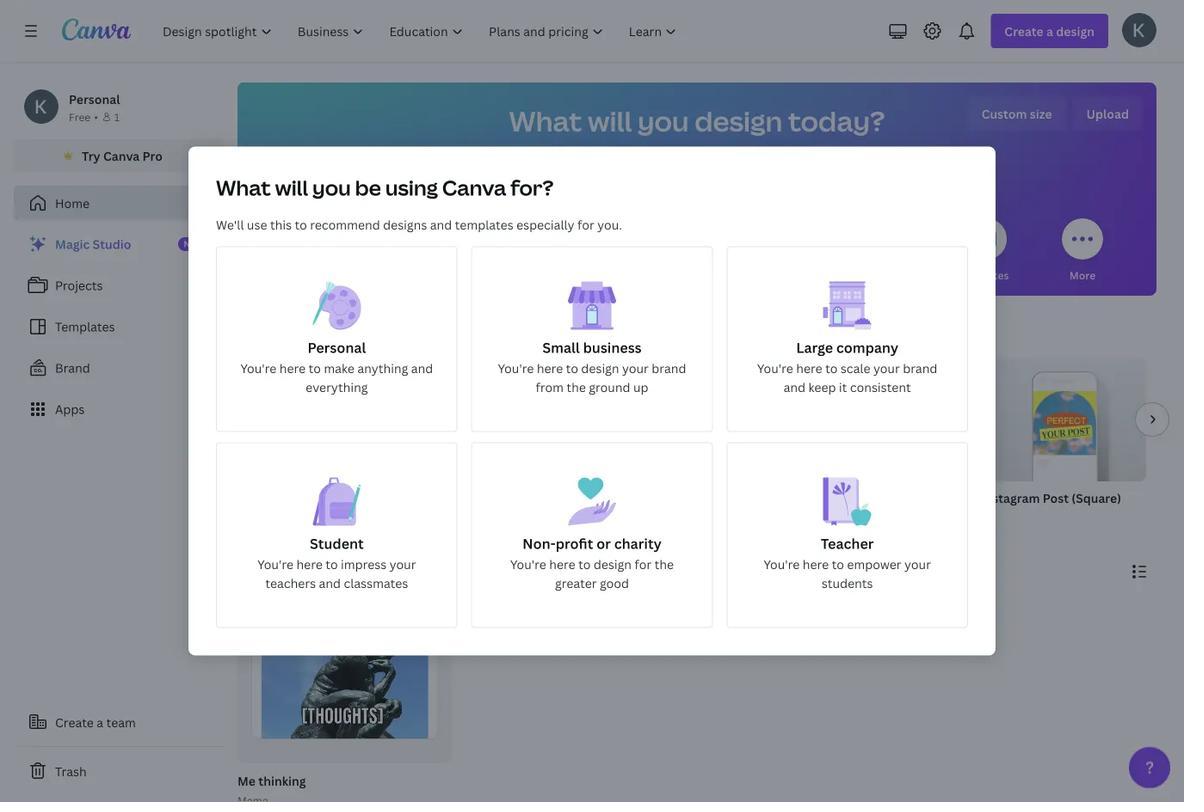 Task type: describe. For each thing, give the bounding box(es) containing it.
non-
[[523, 535, 556, 553]]

video group
[[795, 358, 960, 528]]

trash link
[[14, 755, 224, 789]]

1 horizontal spatial designs
[[383, 217, 427, 233]]

this
[[270, 217, 292, 233]]

you're inside "personal you're here to make anything and everything"
[[240, 361, 277, 377]]

free •
[[69, 110, 98, 124]]

new
[[183, 238, 205, 250]]

here inside the student you're here to impress your teachers and classmates
[[296, 557, 323, 573]]

home
[[55, 195, 90, 211]]

might
[[269, 323, 313, 344]]

more button
[[1062, 207, 1103, 296]]

you.
[[597, 217, 622, 233]]

magic
[[55, 236, 90, 253]]

student you're here to impress your teachers and classmates
[[257, 535, 416, 592]]

you for be
[[312, 174, 351, 202]]

doc group
[[238, 358, 403, 528]]

will for be
[[275, 174, 308, 202]]

video
[[795, 490, 829, 506]]

social media button
[[665, 207, 729, 296]]

group for presentation (16:9)
[[609, 358, 775, 482]]

try...
[[377, 323, 411, 344]]

your inside "small business you're here to design your brand from the ground up"
[[622, 361, 649, 377]]

your inside the student you're here to impress your teachers and classmates
[[390, 557, 416, 573]]

(16:9)
[[688, 490, 721, 506]]

websites button
[[964, 207, 1009, 296]]

want
[[317, 323, 354, 344]]

magic studio
[[55, 236, 131, 253]]

1 horizontal spatial canva
[[442, 174, 506, 202]]

teachers
[[265, 576, 316, 592]]

and inside "personal you're here to make anything and everything"
[[411, 361, 433, 377]]

trash
[[55, 764, 87, 780]]

non-profit or charity you're here to design for the greater good
[[510, 535, 674, 592]]

to right the this
[[295, 217, 307, 233]]

personal for personal
[[69, 91, 120, 107]]

your inside teacher you're here to empower your students
[[905, 557, 931, 573]]

consistent
[[850, 380, 911, 396]]

you for design
[[638, 102, 689, 140]]

it
[[839, 380, 847, 396]]

you're inside "small business you're here to design your brand from the ground up"
[[498, 361, 534, 377]]

here inside teacher you're here to empower your students
[[803, 557, 829, 573]]

to inside "personal you're here to make anything and everything"
[[309, 361, 321, 377]]

try canva pro
[[82, 148, 163, 164]]

here inside large company you're here to scale your brand and keep it consistent
[[796, 361, 822, 377]]

apps link
[[14, 392, 224, 427]]

empower
[[847, 557, 902, 573]]

try canva pro button
[[14, 139, 224, 172]]

here inside "personal you're here to make anything and everything"
[[279, 361, 306, 377]]

presentations button
[[566, 207, 636, 296]]

ground
[[589, 380, 630, 396]]

group for instagram post (square)
[[981, 358, 1146, 482]]

here inside non-profit or charity you're here to design for the greater good
[[549, 557, 575, 573]]

student
[[310, 535, 364, 553]]

post
[[1043, 490, 1069, 506]]

instagram post (square)
[[981, 490, 1121, 506]]

teacher you're here to empower your students
[[764, 535, 931, 592]]

students
[[822, 576, 873, 592]]

and left templates at left top
[[430, 217, 452, 233]]

to left try...
[[358, 323, 374, 344]]

whiteboards
[[472, 268, 536, 282]]

personal you're here to make anything and everything
[[240, 339, 433, 396]]

whiteboards button
[[472, 207, 536, 296]]

1 vertical spatial designs
[[294, 562, 352, 583]]

classmates
[[344, 576, 408, 592]]

to inside non-profit or charity you're here to design for the greater good
[[578, 557, 591, 573]]

anything
[[357, 361, 408, 377]]

good
[[600, 576, 629, 592]]

you inside button
[[312, 268, 330, 282]]

you might want to try...
[[238, 323, 411, 344]]

scale
[[841, 361, 871, 377]]

large company you're here to scale your brand and keep it consistent
[[757, 339, 938, 396]]

templates
[[55, 319, 115, 335]]

more
[[1070, 268, 1096, 282]]

what for what will you design today?
[[509, 102, 582, 140]]

free
[[69, 110, 91, 124]]

print products
[[854, 268, 926, 282]]

instagram post (square) group
[[981, 358, 1146, 528]]

a
[[97, 715, 103, 731]]

brand link
[[14, 351, 224, 386]]

print products button
[[854, 207, 926, 296]]

1 group from the left
[[238, 358, 403, 482]]

brand
[[55, 360, 90, 377]]

what for what will you be using canva for?
[[216, 174, 271, 202]]

whiteboard group
[[423, 358, 589, 528]]

for you
[[293, 268, 330, 282]]

templates link
[[14, 310, 224, 344]]

charity
[[614, 535, 662, 553]]

you're inside non-profit or charity you're here to design for the greater good
[[510, 557, 546, 573]]

studio
[[93, 236, 131, 253]]

media
[[698, 268, 729, 282]]

impress
[[341, 557, 387, 573]]



Task type: vqa. For each thing, say whether or not it's contained in the screenshot.


Task type: locate. For each thing, give the bounding box(es) containing it.
to up "keep"
[[825, 361, 838, 377]]

presentation
[[609, 490, 685, 506]]

using
[[385, 174, 438, 202]]

(square)
[[1072, 490, 1121, 506]]

your up classmates at the left of the page
[[390, 557, 416, 573]]

3 group from the left
[[609, 358, 775, 482]]

here down "might"
[[279, 361, 306, 377]]

0 vertical spatial what
[[509, 102, 582, 140]]

2 brand from the left
[[903, 361, 938, 377]]

create a team button
[[14, 706, 224, 740]]

large
[[796, 339, 833, 357]]

me thinking
[[238, 773, 306, 789]]

for you button
[[291, 207, 332, 296]]

2 vertical spatial design
[[594, 557, 632, 573]]

1 vertical spatial canva
[[442, 174, 506, 202]]

social
[[665, 268, 696, 282]]

4 group from the left
[[795, 358, 960, 482]]

to inside large company you're here to scale your brand and keep it consistent
[[825, 361, 838, 377]]

personal
[[69, 91, 120, 107], [308, 339, 366, 357]]

canva up templates at left top
[[442, 174, 506, 202]]

teacher
[[821, 535, 874, 553]]

presentations
[[566, 268, 636, 282]]

to left make
[[309, 361, 321, 377]]

try
[[82, 148, 100, 164]]

you're inside teacher you're here to empower your students
[[764, 557, 800, 573]]

for down charity
[[635, 557, 652, 573]]

you're inside large company you're here to scale your brand and keep it consistent
[[757, 361, 793, 377]]

brand
[[652, 361, 686, 377], [903, 361, 938, 377]]

list
[[14, 227, 224, 427]]

group for video
[[795, 358, 960, 482]]

company
[[836, 339, 899, 357]]

you're
[[240, 361, 277, 377], [498, 361, 534, 377], [757, 361, 793, 377], [257, 557, 294, 573], [510, 557, 546, 573], [764, 557, 800, 573]]

or
[[597, 535, 611, 553]]

brand for company
[[903, 361, 938, 377]]

be
[[355, 174, 381, 202]]

projects link
[[14, 269, 224, 303]]

for
[[578, 217, 595, 233], [635, 557, 652, 573]]

brand inside "small business you're here to design your brand from the ground up"
[[652, 361, 686, 377]]

for?
[[511, 174, 554, 202]]

print
[[854, 268, 878, 282]]

your right empower
[[905, 557, 931, 573]]

you
[[638, 102, 689, 140], [312, 174, 351, 202], [312, 268, 330, 282]]

you
[[238, 323, 266, 344]]

to down small
[[566, 361, 578, 377]]

0 horizontal spatial designs
[[294, 562, 352, 583]]

today?
[[788, 102, 885, 140]]

2 group from the left
[[423, 358, 589, 482]]

your up consistent at the top right
[[874, 361, 900, 377]]

and
[[430, 217, 452, 233], [411, 361, 433, 377], [784, 380, 806, 396], [319, 576, 341, 592]]

0 horizontal spatial brand
[[652, 361, 686, 377]]

instagram
[[981, 490, 1040, 506]]

1 horizontal spatial personal
[[308, 339, 366, 357]]

to up students
[[832, 557, 844, 573]]

social media
[[665, 268, 729, 282]]

whiteboard
[[423, 490, 492, 506]]

brand inside large company you're here to scale your brand and keep it consistent
[[903, 361, 938, 377]]

personal inside "personal you're here to make anything and everything"
[[308, 339, 366, 357]]

to inside the student you're here to impress your teachers and classmates
[[326, 557, 338, 573]]

small business you're here to design your brand from the ground up
[[498, 339, 686, 396]]

design
[[695, 102, 783, 140], [581, 361, 619, 377], [594, 557, 632, 573]]

the for charity
[[655, 557, 674, 573]]

templates
[[455, 217, 514, 233]]

1 horizontal spatial for
[[635, 557, 652, 573]]

here down large
[[796, 361, 822, 377]]

recent
[[238, 562, 291, 583]]

the inside non-profit or charity you're here to design for the greater good
[[655, 557, 674, 573]]

what
[[509, 102, 582, 140], [216, 174, 271, 202]]

1 vertical spatial design
[[581, 361, 619, 377]]

small
[[543, 339, 580, 357]]

top level navigation element
[[151, 14, 691, 48]]

1 horizontal spatial what
[[509, 102, 582, 140]]

to up greater
[[578, 557, 591, 573]]

what will you be using canva for?
[[216, 174, 554, 202]]

0 vertical spatial the
[[567, 380, 586, 396]]

and inside large company you're here to scale your brand and keep it consistent
[[784, 380, 806, 396]]

especially
[[516, 217, 575, 233]]

1 brand from the left
[[652, 361, 686, 377]]

business
[[583, 339, 642, 357]]

0 horizontal spatial what
[[216, 174, 271, 202]]

personal up make
[[308, 339, 366, 357]]

for left you.
[[578, 217, 595, 233]]

the
[[567, 380, 586, 396], [655, 557, 674, 573]]

products
[[881, 268, 926, 282]]

1 vertical spatial the
[[655, 557, 674, 573]]

1 vertical spatial will
[[275, 174, 308, 202]]

0 vertical spatial personal
[[69, 91, 120, 107]]

create a team
[[55, 715, 136, 731]]

here up teachers
[[296, 557, 323, 573]]

for
[[293, 268, 309, 282]]

designs down using
[[383, 217, 427, 233]]

0 horizontal spatial the
[[567, 380, 586, 396]]

your up up
[[622, 361, 649, 377]]

canva right try on the top left
[[103, 148, 140, 164]]

1 vertical spatial what
[[216, 174, 271, 202]]

will for design
[[588, 102, 632, 140]]

1 horizontal spatial brand
[[903, 361, 938, 377]]

canva inside button
[[103, 148, 140, 164]]

profit
[[556, 535, 593, 553]]

personal for personal you're here to make anything and everything
[[308, 339, 366, 357]]

personal up •
[[69, 91, 120, 107]]

projects
[[55, 278, 103, 294]]

keep
[[809, 380, 836, 396]]

2 vertical spatial you
[[312, 268, 330, 282]]

0 vertical spatial you
[[638, 102, 689, 140]]

and inside the student you're here to impress your teachers and classmates
[[319, 576, 341, 592]]

what up for?
[[509, 102, 582, 140]]

home link
[[14, 186, 224, 220]]

and down the impress
[[319, 576, 341, 592]]

0 horizontal spatial canva
[[103, 148, 140, 164]]

0 vertical spatial canva
[[103, 148, 140, 164]]

•
[[94, 110, 98, 124]]

canva
[[103, 148, 140, 164], [442, 174, 506, 202]]

create
[[55, 715, 94, 731]]

the inside "small business you're here to design your brand from the ground up"
[[567, 380, 586, 396]]

pro
[[142, 148, 163, 164]]

you're inside the student you're here to impress your teachers and classmates
[[257, 557, 294, 573]]

0 vertical spatial will
[[588, 102, 632, 140]]

design inside "small business you're here to design your brand from the ground up"
[[581, 361, 619, 377]]

and right anything
[[411, 361, 433, 377]]

here up the from
[[537, 361, 563, 377]]

what up the we'll
[[216, 174, 271, 202]]

me thinking button
[[234, 603, 452, 803], [238, 771, 306, 792]]

None search field
[[439, 160, 955, 195]]

to down student on the bottom left
[[326, 557, 338, 573]]

presentation (16:9) group
[[609, 358, 775, 528]]

presentation (16:9)
[[609, 490, 721, 506]]

0 horizontal spatial will
[[275, 174, 308, 202]]

what will you design today?
[[509, 102, 885, 140]]

designs down student on the bottom left
[[294, 562, 352, 583]]

me
[[238, 773, 256, 789]]

your inside large company you're here to scale your brand and keep it consistent
[[874, 361, 900, 377]]

to inside "small business you're here to design your brand from the ground up"
[[566, 361, 578, 377]]

to
[[295, 217, 307, 233], [358, 323, 374, 344], [309, 361, 321, 377], [566, 361, 578, 377], [825, 361, 838, 377], [326, 557, 338, 573], [578, 557, 591, 573], [832, 557, 844, 573]]

0 vertical spatial for
[[578, 217, 595, 233]]

1 horizontal spatial the
[[655, 557, 674, 573]]

list containing magic studio
[[14, 227, 224, 427]]

5 group from the left
[[981, 358, 1146, 482]]

greater
[[555, 576, 597, 592]]

use
[[247, 217, 267, 233]]

up
[[633, 380, 649, 396]]

here inside "small business you're here to design your brand from the ground up"
[[537, 361, 563, 377]]

from
[[536, 380, 564, 396]]

1 vertical spatial for
[[635, 557, 652, 573]]

here up greater
[[549, 557, 575, 573]]

we'll use this to recommend designs and templates especially for you.
[[216, 217, 622, 233]]

everything
[[306, 380, 368, 396]]

0 horizontal spatial for
[[578, 217, 595, 233]]

recommend
[[310, 217, 380, 233]]

for inside non-profit or charity you're here to design for the greater good
[[635, 557, 652, 573]]

design inside non-profit or charity you're here to design for the greater good
[[594, 557, 632, 573]]

group
[[238, 358, 403, 482], [423, 358, 589, 482], [609, 358, 775, 482], [795, 358, 960, 482], [981, 358, 1146, 482]]

0 vertical spatial design
[[695, 102, 783, 140]]

1 horizontal spatial will
[[588, 102, 632, 140]]

we'll
[[216, 217, 244, 233]]

recent designs
[[238, 562, 352, 583]]

team
[[106, 715, 136, 731]]

1
[[114, 110, 120, 124]]

0 horizontal spatial personal
[[69, 91, 120, 107]]

group for whiteboard
[[423, 358, 589, 482]]

the for here
[[567, 380, 586, 396]]

to inside teacher you're here to empower your students
[[832, 557, 844, 573]]

thinking
[[258, 773, 306, 789]]

1 vertical spatial you
[[312, 174, 351, 202]]

0 vertical spatial designs
[[383, 217, 427, 233]]

brand for business
[[652, 361, 686, 377]]

the right the from
[[567, 380, 586, 396]]

make
[[324, 361, 355, 377]]

the down charity
[[655, 557, 674, 573]]

websites
[[964, 268, 1009, 282]]

here up students
[[803, 557, 829, 573]]

your
[[622, 361, 649, 377], [874, 361, 900, 377], [390, 557, 416, 573], [905, 557, 931, 573]]

and left "keep"
[[784, 380, 806, 396]]

1 vertical spatial personal
[[308, 339, 366, 357]]



